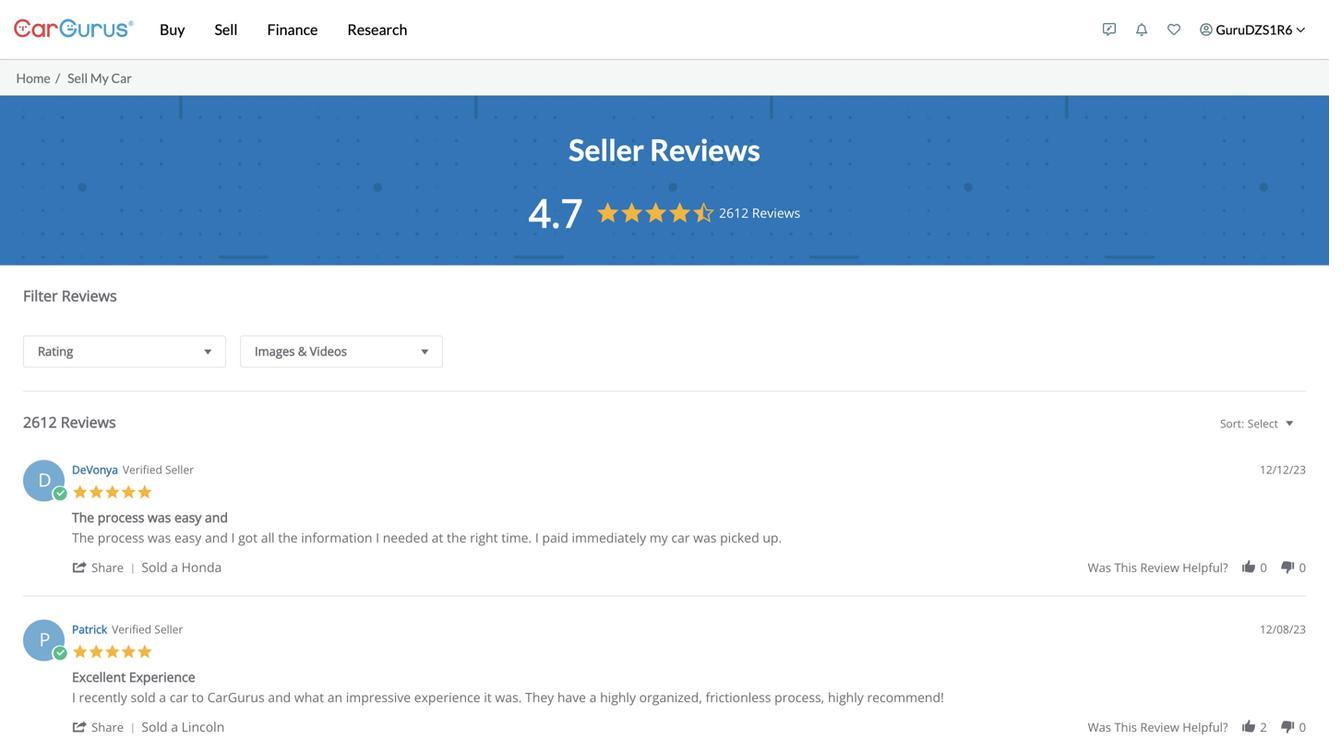 Task type: locate. For each thing, give the bounding box(es) containing it.
devonya verified seller
[[72, 462, 194, 477]]

1 vertical spatial seller
[[165, 462, 194, 477]]

this
[[1115, 560, 1138, 576], [1115, 719, 1138, 736]]

share button down recently at the bottom
[[72, 718, 142, 736]]

0 vertical spatial and
[[205, 509, 228, 526]]

was for p
[[1088, 719, 1112, 736]]

organized,
[[640, 689, 703, 706]]

i
[[231, 529, 235, 547], [376, 529, 380, 547], [535, 529, 539, 547], [72, 689, 76, 706]]

0 vertical spatial process
[[98, 509, 144, 526]]

0 right the vote down review by devonya on 12 dec 2023 icon
[[1300, 560, 1307, 576]]

the
[[72, 509, 94, 526], [72, 529, 94, 547]]

0 vertical spatial 2612 reviews
[[719, 204, 801, 222]]

1 was this review helpful? from the top
[[1088, 560, 1229, 576]]

0 horizontal spatial highly
[[600, 689, 636, 706]]

0 vertical spatial helpful?
[[1183, 560, 1229, 576]]

0 vertical spatial sell
[[215, 20, 238, 38]]

1 horizontal spatial sell
[[215, 20, 238, 38]]

star image down 'devonya'
[[88, 484, 104, 500]]

the process was easy and the process was easy and i got all the information i needed at the right time. i paid immediately my car was picked up.
[[72, 509, 782, 547]]

1 horizontal spatial highly
[[828, 689, 864, 706]]

open notifications image
[[1136, 23, 1149, 36]]

0 vertical spatial car
[[672, 529, 690, 547]]

1 share image from the top
[[72, 560, 88, 576]]

i left recently at the bottom
[[72, 689, 76, 706]]

0 vertical spatial was
[[1088, 560, 1112, 576]]

vote up review by devonya on 12 dec 2023 image
[[1241, 560, 1257, 576]]

1 vertical spatial car
[[170, 689, 188, 706]]

1 vertical spatial sold
[[142, 718, 168, 736]]

was
[[1088, 560, 1112, 576], [1088, 719, 1112, 736]]

1 this from the top
[[1115, 560, 1138, 576]]

Images & Videos Filter field
[[240, 336, 443, 368]]

helpful?
[[1183, 560, 1229, 576], [1183, 719, 1229, 736]]

2 was from the top
[[1088, 719, 1112, 736]]

1 group from the top
[[1088, 560, 1307, 576]]

it
[[484, 689, 492, 706]]

circle checkmark image
[[52, 486, 68, 502]]

down triangle image
[[200, 342, 216, 361], [417, 342, 433, 361]]

seller up 4.7
[[569, 132, 644, 168]]

the right the at
[[447, 529, 467, 547]]

process,
[[775, 689, 825, 706]]

time.
[[502, 529, 532, 547]]

share image for p
[[72, 719, 88, 735]]

1 vertical spatial verified
[[112, 622, 152, 637]]

2612 reviews
[[719, 204, 801, 222], [23, 412, 116, 432]]

1 share from the top
[[92, 560, 124, 576]]

they
[[525, 689, 554, 706]]

seperator image down the sold
[[127, 723, 138, 735]]

4.7 star rating element
[[529, 186, 583, 239]]

1 seperator image from the top
[[127, 564, 138, 575]]

all
[[261, 529, 275, 547]]

1 vertical spatial group
[[1088, 719, 1307, 736]]

verified
[[123, 462, 162, 477], [112, 622, 152, 637]]

star image down patrick
[[88, 644, 104, 660]]

and
[[205, 509, 228, 526], [205, 529, 228, 547], [268, 689, 291, 706]]

share down recently at the bottom
[[92, 719, 124, 736]]

share image up patrick
[[72, 560, 88, 576]]

process up "sold a honda"
[[98, 529, 144, 547]]

process
[[98, 509, 144, 526], [98, 529, 144, 547]]

was this review helpful?
[[1088, 560, 1229, 576], [1088, 719, 1229, 736]]

1 vertical spatial and
[[205, 529, 228, 547]]

1 vertical spatial process
[[98, 529, 144, 547]]

a
[[171, 559, 178, 576], [159, 689, 166, 706], [590, 689, 597, 706], [171, 718, 178, 736]]

0 horizontal spatial 2612 reviews
[[23, 412, 116, 432]]

seperator image left "sold a honda"
[[127, 564, 138, 575]]

car
[[111, 70, 132, 86]]

seller for p
[[154, 622, 183, 637]]

1 vertical spatial share image
[[72, 719, 88, 735]]

1 down triangle image from the left
[[200, 342, 216, 361]]

highly
[[600, 689, 636, 706], [828, 689, 864, 706]]

car right my
[[672, 529, 690, 547]]

0 vertical spatial verified
[[123, 462, 162, 477]]

down triangle image for rating
[[200, 342, 216, 361]]

circle checkmark image
[[52, 646, 68, 662]]

/
[[55, 70, 60, 86]]

honda
[[182, 559, 222, 576]]

sold for p
[[142, 718, 168, 736]]

seller up experience
[[154, 622, 183, 637]]

menu bar
[[134, 0, 1094, 59]]

12/08/23
[[1260, 622, 1307, 637]]

excellent experience i recently sold a car to cargurus and what an impressive experience it was. they have a highly organized, frictionless process, highly recommend!
[[72, 669, 944, 706]]

videos
[[310, 343, 347, 360]]

sold left honda
[[142, 559, 168, 576]]

home
[[16, 70, 51, 86]]

2 share from the top
[[92, 719, 124, 736]]

seperator image
[[127, 564, 138, 575], [127, 723, 138, 735]]

home / sell my car
[[16, 70, 132, 86]]

1 horizontal spatial the
[[447, 529, 467, 547]]

1 vertical spatial 2612
[[23, 412, 57, 432]]

at
[[432, 529, 444, 547]]

4.7
[[529, 186, 583, 239]]

sold
[[142, 559, 168, 576], [142, 718, 168, 736]]

2 sold from the top
[[142, 718, 168, 736]]

needed
[[383, 529, 428, 547]]

1 vertical spatial easy
[[175, 529, 202, 547]]

experience
[[414, 689, 481, 706]]

what
[[294, 689, 324, 706]]

verified right 'devonya'
[[123, 462, 162, 477]]

0 horizontal spatial down triangle image
[[200, 342, 216, 361]]

2 was this review helpful? from the top
[[1088, 719, 1229, 736]]

0 right vote up review by devonya on 12 dec 2023 image
[[1261, 560, 1268, 576]]

0 vertical spatial easy
[[175, 509, 202, 526]]

0 horizontal spatial the
[[278, 529, 298, 547]]

12/12/23
[[1260, 462, 1307, 477]]

sold a lincoln
[[142, 718, 225, 736]]

picked
[[720, 529, 760, 547]]

2 this from the top
[[1115, 719, 1138, 736]]

1 share button from the top
[[72, 559, 142, 576]]

2 seperator image from the top
[[127, 723, 138, 735]]

1 sold from the top
[[142, 559, 168, 576]]

down triangle image inside images & videos filter field
[[417, 342, 433, 361]]

sell inside sell dropdown button
[[215, 20, 238, 38]]

1 vertical spatial was this review helpful?
[[1088, 719, 1229, 736]]

excellent experience heading
[[72, 669, 195, 690]]

helpful? for p
[[1183, 719, 1229, 736]]

2 share button from the top
[[72, 718, 142, 736]]

tab panel
[[14, 265, 1316, 753]]

select
[[1248, 416, 1279, 431]]

down triangle image inside rating filter field
[[200, 342, 216, 361]]

0 vertical spatial this
[[1115, 560, 1138, 576]]

process down devonya verified seller
[[98, 509, 144, 526]]

filter reviews
[[23, 286, 117, 306]]

2 helpful? from the top
[[1183, 719, 1229, 736]]

car left to
[[170, 689, 188, 706]]

was
[[148, 509, 171, 526], [148, 529, 171, 547], [694, 529, 717, 547]]

helpful? for d
[[1183, 560, 1229, 576]]

cargurus logo homepage link image
[[14, 3, 134, 56]]

2 the from the left
[[447, 529, 467, 547]]

share button up patrick
[[72, 559, 142, 576]]

share button
[[72, 559, 142, 576], [72, 718, 142, 736]]

1 vertical spatial share
[[92, 719, 124, 736]]

0 vertical spatial review
[[1141, 560, 1180, 576]]

0 vertical spatial was this review helpful?
[[1088, 560, 1229, 576]]

experience
[[129, 669, 195, 686]]

1 vertical spatial 2612 reviews
[[23, 412, 116, 432]]

share image down recently at the bottom
[[72, 719, 88, 735]]

p
[[39, 627, 50, 652]]

1 vertical spatial review
[[1141, 719, 1180, 736]]

the right the all
[[278, 529, 298, 547]]

1 vertical spatial share button
[[72, 718, 142, 736]]

the
[[278, 529, 298, 547], [447, 529, 467, 547]]

1 vertical spatial the
[[72, 529, 94, 547]]

1 the from the top
[[72, 509, 94, 526]]

review date 12/12/23 element
[[1260, 462, 1307, 478]]

share
[[92, 560, 124, 576], [92, 719, 124, 736]]

0 vertical spatial the
[[72, 509, 94, 526]]

star image right circle checkmark icon in the left bottom of the page
[[72, 484, 88, 500]]

star image
[[104, 484, 120, 500], [120, 484, 137, 500], [104, 644, 120, 660], [120, 644, 137, 660]]

2 group from the top
[[1088, 719, 1307, 736]]

0 for p
[[1300, 719, 1307, 736]]

2 review from the top
[[1141, 719, 1180, 736]]

tab panel inside the 4.7 main content
[[14, 265, 1316, 753]]

1 process from the top
[[98, 509, 144, 526]]

a left lincoln
[[171, 718, 178, 736]]

highly right have on the left of page
[[600, 689, 636, 706]]

reviews
[[650, 132, 761, 168], [752, 204, 801, 222], [62, 286, 117, 306], [61, 412, 116, 432]]

review left vote up review by patrick on  8 dec 2023 icon
[[1141, 719, 1180, 736]]

star image
[[72, 484, 88, 500], [88, 484, 104, 500], [137, 484, 153, 500], [72, 644, 88, 660], [88, 644, 104, 660], [137, 644, 153, 660]]

2612
[[719, 204, 749, 222], [23, 412, 57, 432]]

easy
[[175, 509, 202, 526], [175, 529, 202, 547]]

sell button
[[200, 0, 253, 59]]

and up honda
[[205, 509, 228, 526]]

1 vertical spatial helpful?
[[1183, 719, 1229, 736]]

none field containing sort:
[[1212, 415, 1307, 447]]

1 horizontal spatial down triangle image
[[417, 342, 433, 361]]

and left what
[[268, 689, 291, 706]]

frictionless
[[706, 689, 771, 706]]

review
[[1141, 560, 1180, 576], [1141, 719, 1180, 736]]

1 was from the top
[[1088, 560, 1112, 576]]

1 vertical spatial was
[[1088, 719, 1112, 736]]

tab panel containing d
[[14, 265, 1316, 753]]

seller up the process was easy and heading
[[165, 462, 194, 477]]

the process was easy and heading
[[72, 509, 228, 530]]

have
[[558, 689, 586, 706]]

1 horizontal spatial 2612
[[719, 204, 749, 222]]

0 vertical spatial share
[[92, 560, 124, 576]]

share up patrick
[[92, 560, 124, 576]]

car
[[672, 529, 690, 547], [170, 689, 188, 706]]

2 vertical spatial seller
[[154, 622, 183, 637]]

highly right 'process,'
[[828, 689, 864, 706]]

1 vertical spatial sell
[[68, 70, 88, 86]]

filter
[[23, 286, 58, 306]]

1 review from the top
[[1141, 560, 1180, 576]]

sell right /
[[68, 70, 88, 86]]

None field
[[1212, 415, 1307, 447]]

helpful? left vote up review by devonya on 12 dec 2023 image
[[1183, 560, 1229, 576]]

this for d
[[1115, 560, 1138, 576]]

0 vertical spatial share image
[[72, 560, 88, 576]]

share for d
[[92, 560, 124, 576]]

patrick
[[72, 622, 107, 637]]

0 vertical spatial sold
[[142, 559, 168, 576]]

0 vertical spatial share button
[[72, 559, 142, 576]]

and inside excellent experience i recently sold a car to cargurus and what an impressive experience it was. they have a highly organized, frictionless process, highly recommend!
[[268, 689, 291, 706]]

sold down the sold
[[142, 718, 168, 736]]

was this review helpful? left vote up review by devonya on 12 dec 2023 image
[[1088, 560, 1229, 576]]

seperator image for d
[[127, 564, 138, 575]]

gurudzs1r6 button
[[1191, 4, 1316, 55]]

sell right buy
[[215, 20, 238, 38]]

and for p
[[268, 689, 291, 706]]

0 vertical spatial group
[[1088, 560, 1307, 576]]

1 vertical spatial this
[[1115, 719, 1138, 736]]

1 vertical spatial seperator image
[[127, 723, 138, 735]]

0 vertical spatial seperator image
[[127, 564, 138, 575]]

group
[[1088, 560, 1307, 576], [1088, 719, 1307, 736]]

rating
[[38, 343, 73, 360]]

0 vertical spatial seller
[[569, 132, 644, 168]]

0
[[1261, 560, 1268, 576], [1300, 560, 1307, 576], [1300, 719, 1307, 736]]

review left vote up review by devonya on 12 dec 2023 image
[[1141, 560, 1180, 576]]

1 helpful? from the top
[[1183, 560, 1229, 576]]

helpful? left vote up review by patrick on  8 dec 2023 icon
[[1183, 719, 1229, 736]]

0 horizontal spatial car
[[170, 689, 188, 706]]

2 highly from the left
[[828, 689, 864, 706]]

was this review helpful? left vote up review by patrick on  8 dec 2023 icon
[[1088, 719, 1229, 736]]

group for d
[[1088, 560, 1307, 576]]

1 horizontal spatial car
[[672, 529, 690, 547]]

paid
[[542, 529, 569, 547]]

2 share image from the top
[[72, 719, 88, 735]]

2 down triangle image from the left
[[417, 342, 433, 361]]

verified right patrick
[[112, 622, 152, 637]]

4.7 main content
[[0, 96, 1330, 753]]

2 vertical spatial and
[[268, 689, 291, 706]]

and left got
[[205, 529, 228, 547]]

seller
[[569, 132, 644, 168], [165, 462, 194, 477], [154, 622, 183, 637]]

sell
[[215, 20, 238, 38], [68, 70, 88, 86]]

recently
[[79, 689, 127, 706]]

finance
[[267, 20, 318, 38]]

share image
[[72, 560, 88, 576], [72, 719, 88, 735]]

0 right vote down review by patrick on  8 dec 2023 icon
[[1300, 719, 1307, 736]]

0 horizontal spatial 2612
[[23, 412, 57, 432]]



Task type: vqa. For each thing, say whether or not it's contained in the screenshot.
share dropdown button
yes



Task type: describe. For each thing, give the bounding box(es) containing it.
1 easy from the top
[[175, 509, 202, 526]]

gurudzs1r6 menu item
[[1191, 4, 1316, 55]]

vote down review by devonya on 12 dec 2023 image
[[1280, 560, 1296, 576]]

user icon image
[[1200, 23, 1213, 36]]

a left honda
[[171, 559, 178, 576]]

Rating Filter field
[[23, 336, 226, 368]]

verified for p
[[112, 622, 152, 637]]

i left needed
[[376, 529, 380, 547]]

recommend!
[[867, 689, 944, 706]]

share image for d
[[72, 560, 88, 576]]

1 highly from the left
[[600, 689, 636, 706]]

this for p
[[1115, 719, 1138, 736]]

got
[[238, 529, 258, 547]]

d
[[38, 467, 51, 493]]

was this review helpful? for p
[[1088, 719, 1229, 736]]

0 vertical spatial 2612
[[719, 204, 749, 222]]

star image right circle checkmark image
[[72, 644, 88, 660]]

cargurus logo homepage link link
[[14, 3, 134, 56]]

right
[[470, 529, 498, 547]]

sold
[[131, 689, 156, 706]]

research button
[[333, 0, 422, 59]]

my
[[90, 70, 109, 86]]

review for p
[[1141, 719, 1180, 736]]

gurudzs1r6
[[1217, 22, 1293, 37]]

buy button
[[145, 0, 200, 59]]

sort:
[[1221, 416, 1245, 431]]

vote up review by patrick on  8 dec 2023 image
[[1241, 719, 1257, 735]]

share for p
[[92, 719, 124, 736]]

finance button
[[253, 0, 333, 59]]

menu bar containing buy
[[134, 0, 1094, 59]]

gurudzs1r6 menu
[[1094, 4, 1316, 55]]

vote down review by patrick on  8 dec 2023 image
[[1280, 719, 1296, 735]]

home link
[[16, 70, 51, 86]]

saved cars image
[[1168, 23, 1181, 36]]

verified for d
[[123, 462, 162, 477]]

car inside the process was easy and the process was easy and i got all the information i needed at the right time. i paid immediately my car was picked up.
[[672, 529, 690, 547]]

1 the from the left
[[278, 529, 298, 547]]

i left got
[[231, 529, 235, 547]]

&
[[298, 343, 307, 360]]

images
[[255, 343, 295, 360]]

star image down patrick verified seller
[[137, 644, 153, 660]]

i inside excellent experience i recently sold a car to cargurus and what an impressive experience it was. they have a highly organized, frictionless process, highly recommend!
[[72, 689, 76, 706]]

2
[[1261, 719, 1268, 736]]

lincoln
[[182, 718, 225, 736]]

information
[[301, 529, 373, 547]]

reviews inside "heading"
[[62, 286, 117, 306]]

devonya
[[72, 462, 118, 477]]

0 for d
[[1300, 560, 1307, 576]]

seller for d
[[165, 462, 194, 477]]

an
[[328, 689, 343, 706]]

down triangle image for images & videos
[[417, 342, 433, 361]]

review date 12/08/23 element
[[1260, 622, 1307, 638]]

excellent
[[72, 669, 126, 686]]

2612 reviews inside tab panel
[[23, 412, 116, 432]]

patrick verified seller
[[72, 622, 183, 637]]

was.
[[495, 689, 522, 706]]

add a car review image
[[1103, 23, 1116, 36]]

research
[[348, 20, 408, 38]]

2 the from the top
[[72, 529, 94, 547]]

filter reviews heading
[[23, 286, 1307, 322]]

share button for p
[[72, 718, 142, 736]]

images & videos
[[255, 343, 347, 360]]

immediately
[[572, 529, 646, 547]]

car inside excellent experience i recently sold a car to cargurus and what an impressive experience it was. they have a highly organized, frictionless process, highly recommend!
[[170, 689, 188, 706]]

my
[[650, 529, 668, 547]]

a right have on the left of page
[[590, 689, 597, 706]]

was for d
[[1088, 560, 1112, 576]]

up.
[[763, 529, 782, 547]]

sold a honda
[[142, 559, 222, 576]]

0 horizontal spatial sell
[[68, 70, 88, 86]]

a right the sold
[[159, 689, 166, 706]]

sold for d
[[142, 559, 168, 576]]

1 horizontal spatial 2612 reviews
[[719, 204, 801, 222]]

impressive
[[346, 689, 411, 706]]

star image down devonya verified seller
[[137, 484, 153, 500]]

2 process from the top
[[98, 529, 144, 547]]

cargurus
[[207, 689, 265, 706]]

i left the paid
[[535, 529, 539, 547]]

2 easy from the top
[[175, 529, 202, 547]]

seperator image for p
[[127, 723, 138, 735]]

buy
[[160, 20, 185, 38]]

sort: select
[[1221, 416, 1279, 431]]

group for p
[[1088, 719, 1307, 736]]

share button for d
[[72, 559, 142, 576]]

2612 inside tab panel
[[23, 412, 57, 432]]

and for d
[[205, 529, 228, 547]]

to
[[192, 689, 204, 706]]

chevron down image
[[1296, 25, 1306, 34]]

was this review helpful? for d
[[1088, 560, 1229, 576]]

review for d
[[1141, 560, 1180, 576]]

seller reviews
[[569, 132, 761, 168]]



